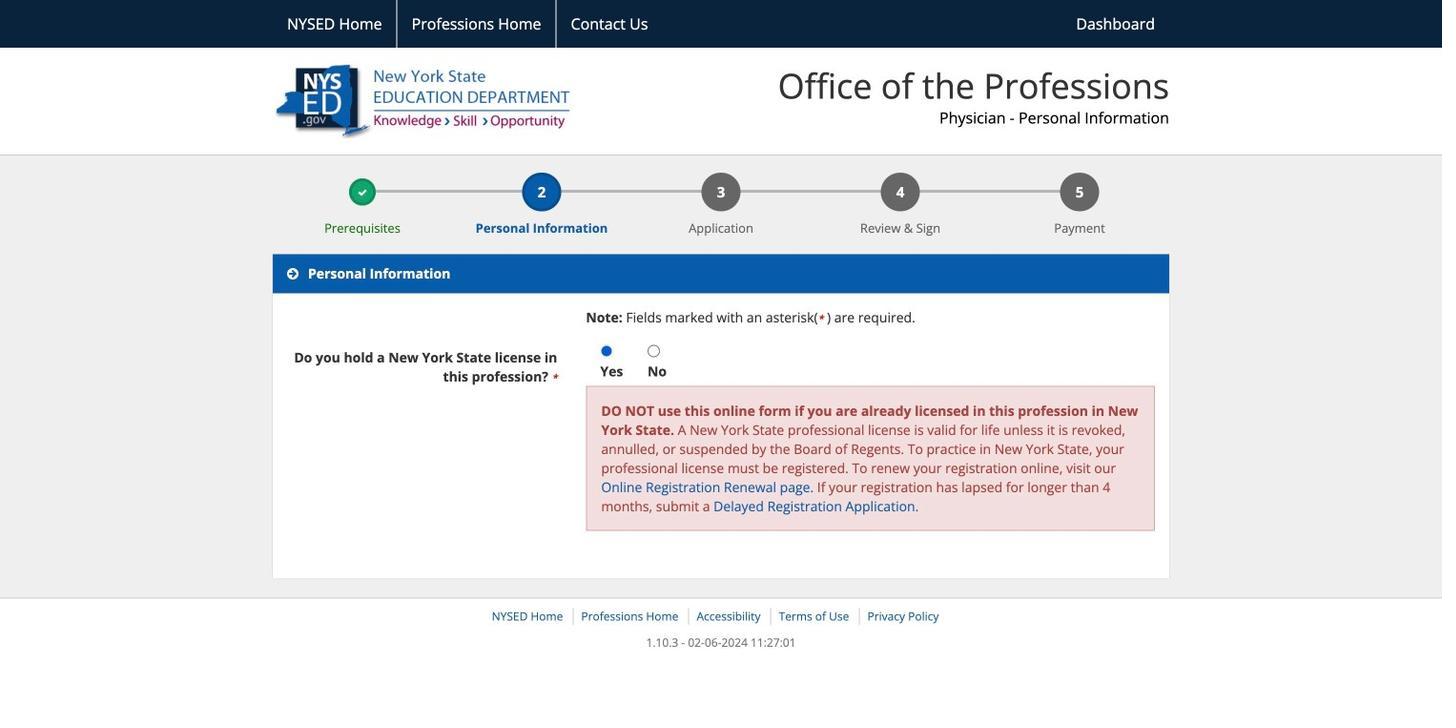 Task type: locate. For each thing, give the bounding box(es) containing it.
check image
[[358, 188, 367, 198]]

None radio
[[600, 345, 613, 357], [648, 345, 660, 357], [600, 345, 613, 357], [648, 345, 660, 357]]



Task type: describe. For each thing, give the bounding box(es) containing it.
arrow circle right image
[[287, 267, 299, 281]]



Task type: vqa. For each thing, say whether or not it's contained in the screenshot.
check 'image'
yes



